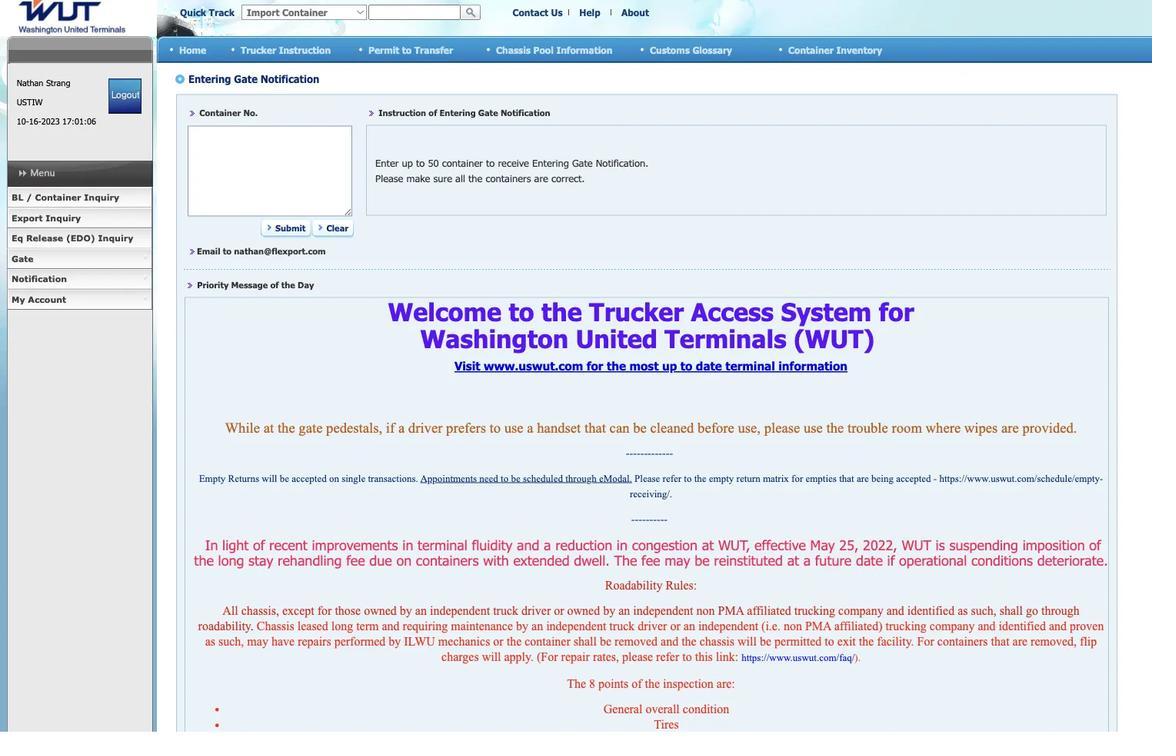 Task type: vqa. For each thing, say whether or not it's contained in the screenshot.
Instruction
yes



Task type: describe. For each thing, give the bounding box(es) containing it.
chassis
[[496, 44, 531, 55]]

17:01:07
[[62, 116, 96, 127]]

my account link
[[7, 290, 152, 310]]

contact
[[513, 7, 548, 18]]

gate link
[[7, 249, 152, 269]]

bl / container inquiry link
[[7, 188, 152, 208]]

chassis pool information
[[496, 44, 612, 55]]

help link
[[579, 7, 600, 18]]

instruction
[[279, 44, 331, 55]]

track
[[209, 7, 235, 18]]

information
[[556, 44, 612, 55]]

export inquiry
[[12, 213, 81, 223]]

bl
[[12, 192, 23, 203]]

16-
[[29, 116, 41, 127]]

2023
[[41, 116, 60, 127]]

my
[[12, 294, 25, 305]]

inventory
[[836, 44, 882, 55]]

us
[[551, 7, 563, 18]]

about link
[[621, 7, 649, 18]]

contact us
[[513, 7, 563, 18]]

1 vertical spatial inquiry
[[46, 213, 81, 223]]

about
[[621, 7, 649, 18]]

eq
[[12, 233, 23, 243]]

1 horizontal spatial container
[[788, 44, 834, 55]]

ustiw
[[17, 97, 43, 107]]

quick
[[180, 7, 206, 18]]

notification
[[12, 274, 67, 284]]

nathan strang
[[17, 78, 70, 88]]

trucker instruction
[[241, 44, 331, 55]]

quick track
[[180, 7, 235, 18]]

release
[[26, 233, 63, 243]]

export
[[12, 213, 43, 223]]

inquiry for container
[[84, 192, 119, 203]]



Task type: locate. For each thing, give the bounding box(es) containing it.
0 vertical spatial container
[[788, 44, 834, 55]]

to
[[402, 44, 412, 55]]

inquiry down the bl / container inquiry at the top of the page
[[46, 213, 81, 223]]

login image
[[109, 78, 142, 114]]

glossary
[[692, 44, 732, 55]]

container inventory
[[788, 44, 882, 55]]

0 horizontal spatial container
[[35, 192, 81, 203]]

inquiry right (edo)
[[98, 233, 133, 243]]

customs glossary
[[650, 44, 732, 55]]

/
[[26, 192, 32, 203]]

permit
[[368, 44, 399, 55]]

gate
[[12, 253, 34, 264]]

inquiry for (edo)
[[98, 233, 133, 243]]

2 vertical spatial inquiry
[[98, 233, 133, 243]]

transfer
[[414, 44, 453, 55]]

0 vertical spatial inquiry
[[84, 192, 119, 203]]

notification link
[[7, 269, 152, 290]]

inquiry up export inquiry link on the left of the page
[[84, 192, 119, 203]]

my account
[[12, 294, 66, 305]]

container left inventory
[[788, 44, 834, 55]]

None text field
[[368, 5, 461, 20]]

10-16-2023 17:01:07
[[17, 116, 96, 127]]

container
[[788, 44, 834, 55], [35, 192, 81, 203]]

export inquiry link
[[7, 208, 152, 228]]

inquiry
[[84, 192, 119, 203], [46, 213, 81, 223], [98, 233, 133, 243]]

home
[[179, 44, 206, 55]]

nathan
[[17, 78, 43, 88]]

account
[[28, 294, 66, 305]]

1 vertical spatial container
[[35, 192, 81, 203]]

trucker
[[241, 44, 276, 55]]

help
[[579, 7, 600, 18]]

container up export inquiry at the left of the page
[[35, 192, 81, 203]]

eq release (edo) inquiry link
[[7, 228, 152, 249]]

(edo)
[[66, 233, 95, 243]]

permit to transfer
[[368, 44, 453, 55]]

10-
[[17, 116, 29, 127]]

pool
[[533, 44, 554, 55]]

strang
[[46, 78, 70, 88]]

bl / container inquiry
[[12, 192, 119, 203]]

contact us link
[[513, 7, 563, 18]]

customs
[[650, 44, 690, 55]]

eq release (edo) inquiry
[[12, 233, 133, 243]]



